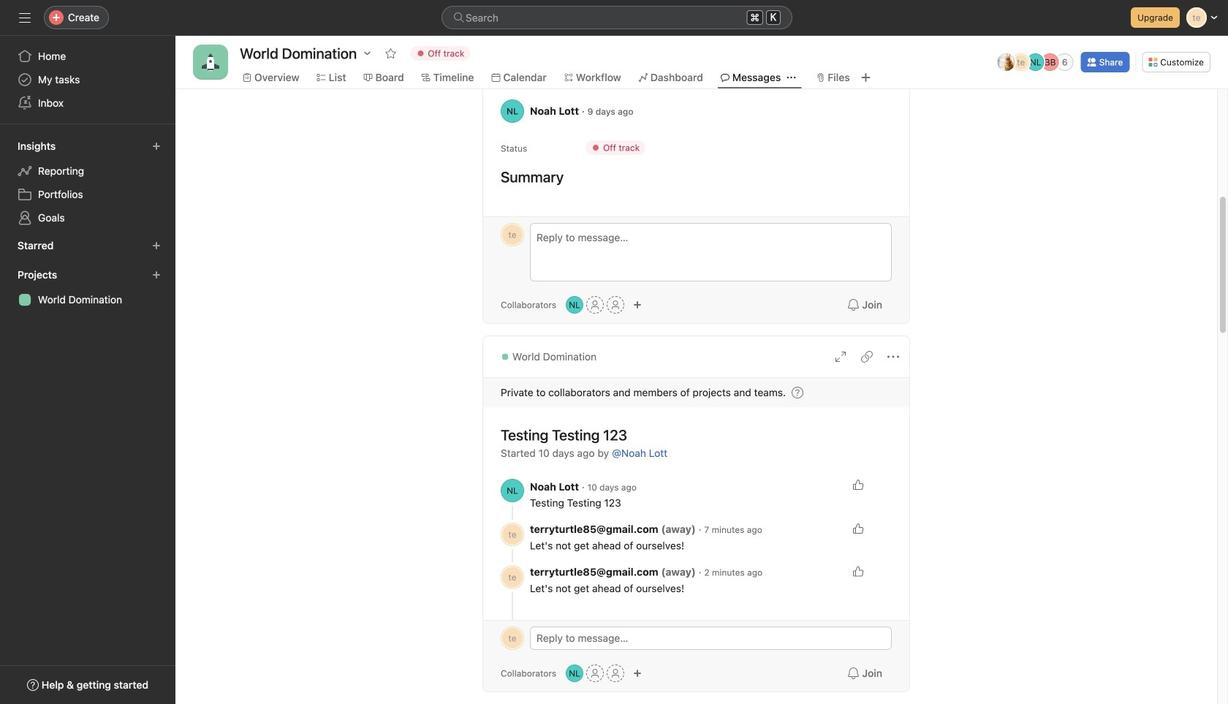Task type: vqa. For each thing, say whether or not it's contained in the screenshot.
second 0 likes. Click to like this message comment image from the bottom of the page
yes



Task type: describe. For each thing, give the bounding box(es) containing it.
copy link image
[[862, 351, 873, 363]]

add items to starred image
[[152, 241, 161, 250]]

Search tasks, projects, and more text field
[[442, 6, 793, 29]]

new project or portfolio image
[[152, 271, 161, 279]]

new insights image
[[152, 142, 161, 151]]

0 horizontal spatial add or remove collaborators image
[[566, 665, 584, 682]]

insights element
[[0, 133, 176, 233]]

hide sidebar image
[[19, 12, 31, 23]]

add to starred image
[[385, 48, 397, 59]]

global element
[[0, 36, 176, 124]]

1 vertical spatial add or remove collaborators image
[[633, 669, 642, 678]]

0 likes. click to like this message comment image
[[853, 479, 864, 491]]

1 0 likes. click to like this message comment image from the top
[[853, 523, 864, 535]]



Task type: locate. For each thing, give the bounding box(es) containing it.
open user profile image
[[501, 479, 524, 502]]

rocket image
[[202, 53, 219, 71]]

1 horizontal spatial add or remove collaborators image
[[633, 301, 642, 309]]

1 vertical spatial 0 likes. click to like this message comment image
[[853, 566, 864, 577]]

0 likes. click to like this message comment image
[[853, 523, 864, 535], [853, 566, 864, 577]]

0 vertical spatial add or remove collaborators image
[[566, 296, 584, 314]]

0 horizontal spatial add or remove collaborators image
[[566, 296, 584, 314]]

projects element
[[0, 262, 176, 314]]

0 vertical spatial 0 likes. click to like this message comment image
[[853, 523, 864, 535]]

1 vertical spatial add or remove collaborators image
[[566, 665, 584, 682]]

None field
[[442, 6, 793, 29]]

full screen image
[[835, 351, 847, 363]]

add or remove collaborators image
[[633, 301, 642, 309], [566, 665, 584, 682]]

2 0 likes. click to like this message comment image from the top
[[853, 566, 864, 577]]

add or remove collaborators image
[[566, 296, 584, 314], [633, 669, 642, 678]]

1 horizontal spatial add or remove collaborators image
[[633, 669, 642, 678]]

0 vertical spatial add or remove collaborators image
[[633, 301, 642, 309]]



